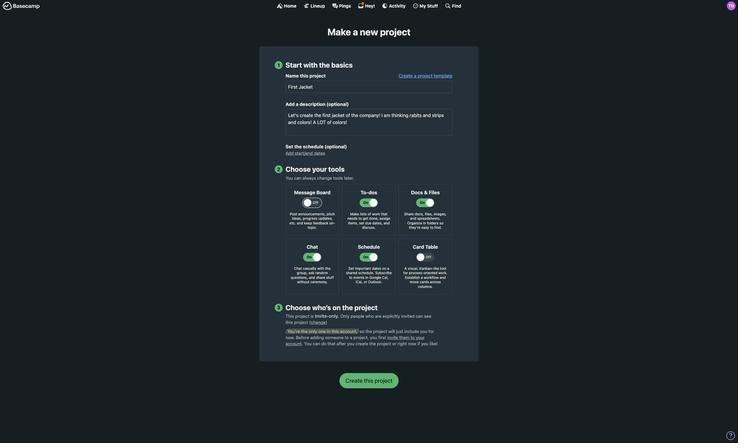 Task type: vqa. For each thing, say whether or not it's contained in the screenshot.
the right You
yes



Task type: describe. For each thing, give the bounding box(es) containing it.
chat for chat
[[307, 244, 318, 250]]

start
[[286, 61, 302, 69]]

lists
[[360, 212, 367, 216]]

pitch
[[327, 212, 335, 216]]

1
[[278, 62, 280, 68]]

adding
[[310, 335, 324, 340]]

pings
[[339, 3, 351, 8]]

name
[[286, 73, 299, 79]]

set important dates on a shared schedule. subscribe to events in google cal, ical, or outlook.
[[346, 267, 392, 285]]

1 add from the top
[[286, 102, 295, 107]]

and inside share docs, files, images, and spreadsheets. organize in folders so they're easy to find.
[[410, 217, 417, 221]]

feedback
[[313, 221, 329, 226]]

so inside so the project will just include you for now. before adding someone to a project, you first
[[360, 329, 365, 334]]

project down first
[[377, 341, 391, 347]]

share
[[316, 276, 325, 280]]

basics
[[332, 61, 353, 69]]

topic.
[[308, 226, 317, 230]]

1 vertical spatial you
[[304, 341, 312, 347]]

tool
[[440, 267, 447, 271]]

.
[[302, 341, 303, 347]]

1 vertical spatial on
[[333, 304, 341, 312]]

make a new project
[[328, 26, 411, 38]]

make for make lists of work that needs to get done, assign items, set due dates, and discuss.
[[350, 212, 359, 216]]

subscribe
[[375, 271, 392, 276]]

add inside "set the schedule (optional) add start/end dates"
[[286, 151, 294, 156]]

ceremony.
[[311, 280, 328, 285]]

you up . you can do that after you create the project or right now if you like!
[[370, 335, 377, 340]]

activity
[[389, 3, 406, 8]]

a
[[405, 267, 407, 271]]

shared
[[346, 271, 357, 276]]

of
[[368, 212, 371, 216]]

this inside only people who are explicitly invited can see this project (
[[286, 320, 293, 325]]

message
[[294, 190, 316, 196]]

your inside invite them to your account
[[416, 335, 425, 340]]

post announcements, pitch ideas, progress updates, etc. and keep feedback on- topic.
[[290, 212, 335, 230]]

set for important
[[349, 267, 354, 271]]

to-
[[361, 190, 369, 196]]

needs
[[348, 217, 358, 221]]

workflow
[[424, 276, 439, 280]]

lineup link
[[304, 3, 325, 9]]

)
[[326, 320, 327, 325]]

before
[[296, 335, 309, 340]]

without
[[297, 280, 310, 285]]

them
[[400, 335, 410, 340]]

board
[[317, 190, 331, 196]]

name this project
[[286, 73, 326, 79]]

to-dos
[[361, 190, 377, 196]]

the inside "set the schedule (optional) add start/end dates"
[[295, 144, 302, 150]]

you're
[[287, 329, 300, 334]]

docs & files
[[411, 190, 440, 196]]

1 horizontal spatial or
[[393, 341, 397, 347]]

0 vertical spatial tools
[[329, 165, 345, 174]]

a right create at the top of the page
[[414, 73, 417, 79]]

for inside a visual, kanban-like tool for process-oriented work. establish a workflow and move cards across columns.
[[404, 271, 408, 276]]

choose for choose your tools
[[286, 165, 311, 174]]

change link
[[311, 320, 326, 325]]

and inside make lists of work that needs to get done, assign items, set due dates, and discuss.
[[384, 221, 390, 226]]

project down the activity link
[[380, 26, 411, 38]]

the right create
[[370, 341, 376, 347]]

the up only
[[342, 304, 353, 312]]

to inside make lists of work that needs to get done, assign items, set due dates, and discuss.
[[359, 217, 362, 221]]

assign
[[380, 217, 391, 221]]

this
[[286, 314, 294, 319]]

Name this project text field
[[286, 81, 453, 93]]

project left template
[[418, 73, 433, 79]]

a inside set important dates on a shared schedule. subscribe to events in google cal, ical, or outlook.
[[388, 267, 390, 271]]

like
[[434, 267, 439, 271]]

0 vertical spatial you
[[286, 175, 293, 181]]

2 vertical spatial this
[[332, 329, 339, 334]]

docs,
[[415, 212, 424, 216]]

across
[[430, 280, 441, 285]]

create a project template link
[[399, 73, 453, 79]]

project inside so the project will just include you for now. before adding someone to a project, you first
[[373, 329, 388, 334]]

a inside so the project will just include you for now. before adding someone to a project, you first
[[350, 335, 353, 340]]

project up who
[[355, 304, 378, 312]]

(
[[309, 320, 311, 325]]

and inside a visual, kanban-like tool for process-oriented work. establish a workflow and move cards across columns.
[[440, 276, 446, 280]]

invite them to your account
[[286, 335, 425, 347]]

find.
[[435, 226, 442, 230]]

account,
[[340, 329, 358, 334]]

2 vertical spatial can
[[313, 341, 320, 347]]

. you can do that after you create the project or right now if you like!
[[302, 341, 438, 347]]

you right the include
[[420, 329, 428, 334]]

0 vertical spatial this
[[300, 73, 309, 79]]

find button
[[445, 3, 462, 9]]

(optional) for set the schedule (optional) add start/end dates
[[325, 144, 347, 150]]

tyler black image
[[727, 1, 736, 10]]

card
[[413, 244, 424, 250]]

the inside chat casually with the group, ask random questions, and share stuff without ceremony.
[[325, 267, 331, 271]]

easy
[[422, 226, 429, 230]]

and inside chat casually with the group, ask random questions, and share stuff without ceremony.
[[309, 276, 315, 280]]

choose for choose who's on the project
[[286, 304, 311, 312]]

0 vertical spatial change
[[317, 175, 332, 181]]

project down start with the basics
[[310, 73, 326, 79]]

do
[[321, 341, 327, 347]]

so inside share docs, files, images, and spreadsheets. organize in folders so they're easy to find.
[[440, 221, 444, 226]]

files,
[[425, 212, 433, 216]]

items,
[[348, 221, 358, 226]]

is
[[311, 314, 314, 319]]

chat for chat casually with the group, ask random questions, and share stuff without ceremony.
[[294, 267, 302, 271]]

you right "after"
[[347, 341, 355, 347]]

someone
[[325, 335, 344, 340]]

always
[[303, 175, 316, 181]]

add start/end dates link
[[286, 151, 325, 156]]

switch accounts image
[[2, 1, 40, 11]]

questions,
[[291, 276, 308, 280]]

work.
[[439, 271, 448, 276]]

main element
[[0, 0, 739, 11]]

0 horizontal spatial your
[[312, 165, 327, 174]]

right
[[398, 341, 407, 347]]

in inside share docs, files, images, and spreadsheets. organize in folders so they're easy to find.
[[423, 221, 426, 226]]

kanban-
[[420, 267, 434, 271]]

make lists of work that needs to get done, assign items, set due dates, and discuss.
[[348, 212, 391, 230]]

dates,
[[373, 221, 383, 226]]

this project is invite-only.
[[286, 314, 339, 319]]

stuff
[[326, 276, 334, 280]]

hey!
[[365, 3, 375, 8]]

project,
[[354, 335, 369, 340]]

a visual, kanban-like tool for process-oriented work. establish a workflow and move cards across columns.
[[404, 267, 448, 289]]

so the project will just include you for now. before adding someone to a project, you first
[[286, 329, 434, 340]]

a left new
[[353, 26, 358, 38]]

discuss.
[[362, 226, 376, 230]]

folders
[[427, 221, 439, 226]]

add a description (optional)
[[286, 102, 349, 107]]

message board
[[294, 190, 331, 196]]

outlook.
[[368, 280, 382, 285]]



Task type: locate. For each thing, give the bounding box(es) containing it.
make down pings popup button
[[328, 26, 351, 38]]

explicitly
[[383, 314, 400, 319]]

1 vertical spatial in
[[366, 276, 369, 280]]

in down schedule.
[[366, 276, 369, 280]]

post
[[290, 212, 297, 216]]

0 horizontal spatial on
[[333, 304, 341, 312]]

0 horizontal spatial this
[[286, 320, 293, 325]]

0 vertical spatial in
[[423, 221, 426, 226]]

activity link
[[382, 3, 406, 9]]

0 horizontal spatial or
[[364, 280, 367, 285]]

one
[[319, 329, 326, 334]]

people
[[351, 314, 365, 319]]

1 vertical spatial make
[[350, 212, 359, 216]]

0 vertical spatial chat
[[307, 244, 318, 250]]

dates inside set important dates on a shared schedule. subscribe to events in google cal, ical, or outlook.
[[372, 267, 381, 271]]

chat casually with the group, ask random questions, and share stuff without ceremony.
[[291, 267, 334, 285]]

this up someone on the left of page
[[332, 329, 339, 334]]

project left is
[[295, 314, 310, 319]]

change
[[317, 175, 332, 181], [311, 320, 326, 325]]

and up organize
[[410, 217, 417, 221]]

that up assign
[[381, 212, 388, 216]]

a up subscribe
[[388, 267, 390, 271]]

or down invite
[[393, 341, 397, 347]]

add left start/end
[[286, 151, 294, 156]]

choose
[[286, 165, 311, 174], [286, 304, 311, 312]]

with up name this project at the left of page
[[304, 61, 318, 69]]

just
[[396, 329, 404, 334]]

1 vertical spatial for
[[429, 329, 434, 334]]

Add a description (optional) text field
[[286, 109, 453, 136]]

0 vertical spatial make
[[328, 26, 351, 38]]

only.
[[329, 314, 339, 319]]

schedule.
[[358, 271, 374, 276]]

0 vertical spatial so
[[440, 221, 444, 226]]

in up easy
[[423, 221, 426, 226]]

set inside "set the schedule (optional) add start/end dates"
[[286, 144, 293, 150]]

0 vertical spatial on
[[382, 267, 387, 271]]

chat
[[307, 244, 318, 250], [294, 267, 302, 271]]

0 vertical spatial with
[[304, 61, 318, 69]]

0 vertical spatial (optional)
[[327, 102, 349, 107]]

(optional)
[[327, 102, 349, 107], [325, 144, 347, 150]]

1 horizontal spatial chat
[[307, 244, 318, 250]]

change down invite-
[[311, 320, 326, 325]]

etc.
[[290, 221, 296, 226]]

0 vertical spatial your
[[312, 165, 327, 174]]

the up project, at the left bottom of page
[[366, 329, 372, 334]]

2 choose from the top
[[286, 304, 311, 312]]

a left description
[[296, 102, 299, 107]]

your up you can always change tools later.
[[312, 165, 327, 174]]

done,
[[370, 217, 379, 221]]

add left description
[[286, 102, 295, 107]]

tools left later.
[[333, 175, 343, 181]]

0 vertical spatial set
[[286, 144, 293, 150]]

can inside only people who are explicitly invited can see this project (
[[416, 314, 423, 319]]

a down account,
[[350, 335, 353, 340]]

card table
[[413, 244, 438, 250]]

home link
[[277, 3, 297, 9]]

1 choose from the top
[[286, 165, 311, 174]]

1 horizontal spatial on
[[382, 267, 387, 271]]

if
[[418, 341, 420, 347]]

you left always
[[286, 175, 293, 181]]

on up subscribe
[[382, 267, 387, 271]]

you right .
[[304, 341, 312, 347]]

0 horizontal spatial in
[[327, 329, 331, 334]]

project left (
[[294, 320, 308, 325]]

to inside so the project will just include you for now. before adding someone to a project, you first
[[345, 335, 349, 340]]

who
[[366, 314, 374, 319]]

the left basics
[[319, 61, 330, 69]]

2 vertical spatial in
[[327, 329, 331, 334]]

1 vertical spatial or
[[393, 341, 397, 347]]

or inside set important dates on a shared schedule. subscribe to events in google cal, ical, or outlook.
[[364, 280, 367, 285]]

so
[[440, 221, 444, 226], [360, 329, 365, 334]]

1 horizontal spatial for
[[429, 329, 434, 334]]

in
[[423, 221, 426, 226], [366, 276, 369, 280], [327, 329, 331, 334]]

dates down schedule
[[314, 151, 325, 156]]

1 horizontal spatial so
[[440, 221, 444, 226]]

to down account,
[[345, 335, 349, 340]]

invited
[[402, 314, 415, 319]]

make inside make lists of work that needs to get done, assign items, set due dates, and discuss.
[[350, 212, 359, 216]]

1 vertical spatial (optional)
[[325, 144, 347, 150]]

(optional) inside "set the schedule (optional) add start/end dates"
[[325, 144, 347, 150]]

change down 'choose your tools'
[[317, 175, 332, 181]]

your
[[312, 165, 327, 174], [416, 335, 425, 340]]

0 horizontal spatial can
[[294, 175, 302, 181]]

template
[[434, 73, 453, 79]]

the
[[319, 61, 330, 69], [295, 144, 302, 150], [325, 267, 331, 271], [342, 304, 353, 312], [301, 329, 308, 334], [366, 329, 372, 334], [370, 341, 376, 347]]

invite them to your account link
[[286, 335, 425, 347]]

the up before
[[301, 329, 308, 334]]

set for the
[[286, 144, 293, 150]]

(optional) right description
[[327, 102, 349, 107]]

1 vertical spatial chat
[[294, 267, 302, 271]]

your up if
[[416, 335, 425, 340]]

on up only.
[[333, 304, 341, 312]]

to inside invite them to your account
[[411, 335, 415, 340]]

random
[[315, 271, 328, 276]]

(optional) for add a description (optional)
[[327, 102, 349, 107]]

can left see
[[416, 314, 423, 319]]

1 vertical spatial this
[[286, 320, 293, 325]]

this down the this
[[286, 320, 293, 325]]

are
[[375, 314, 382, 319]]

include
[[405, 329, 419, 334]]

None submit
[[340, 374, 399, 389]]

to up set
[[359, 217, 362, 221]]

for inside so the project will just include you for now. before adding someone to a project, you first
[[429, 329, 434, 334]]

columns.
[[418, 285, 433, 289]]

the up start/end
[[295, 144, 302, 150]]

project
[[380, 26, 411, 38], [310, 73, 326, 79], [418, 73, 433, 79], [355, 304, 378, 312], [295, 314, 310, 319], [294, 320, 308, 325], [373, 329, 388, 334], [377, 341, 391, 347]]

for up like!
[[429, 329, 434, 334]]

who's
[[312, 304, 331, 312]]

a
[[353, 26, 358, 38], [414, 73, 417, 79], [296, 102, 299, 107], [388, 267, 390, 271], [421, 276, 423, 280], [350, 335, 353, 340]]

share
[[404, 212, 414, 216]]

stuff
[[427, 3, 438, 8]]

you right if
[[421, 341, 429, 347]]

chat down topic.
[[307, 244, 318, 250]]

important
[[355, 267, 371, 271]]

0 horizontal spatial for
[[404, 271, 408, 276]]

ideas,
[[292, 217, 302, 221]]

a up cards
[[421, 276, 423, 280]]

1 vertical spatial can
[[416, 314, 423, 319]]

progress
[[303, 217, 318, 221]]

on inside set important dates on a shared schedule. subscribe to events in google cal, ical, or outlook.
[[382, 267, 387, 271]]

will
[[389, 329, 395, 334]]

make up needs
[[350, 212, 359, 216]]

for down a
[[404, 271, 408, 276]]

work
[[372, 212, 380, 216]]

0 horizontal spatial that
[[328, 341, 336, 347]]

dates up subscribe
[[372, 267, 381, 271]]

1 horizontal spatial that
[[381, 212, 388, 216]]

that for do
[[328, 341, 336, 347]]

find
[[452, 3, 462, 8]]

1 horizontal spatial can
[[313, 341, 320, 347]]

chat inside chat casually with the group, ask random questions, and share stuff without ceremony.
[[294, 267, 302, 271]]

or right ical, on the bottom left
[[364, 280, 367, 285]]

schedule
[[303, 144, 324, 150]]

and down ideas,
[[297, 221, 303, 226]]

like!
[[430, 341, 438, 347]]

with
[[304, 61, 318, 69], [318, 267, 324, 271]]

to down shared
[[349, 276, 353, 280]]

set up add start/end dates link
[[286, 144, 293, 150]]

my stuff button
[[413, 3, 438, 9]]

the inside so the project will just include you for now. before adding someone to a project, you first
[[366, 329, 372, 334]]

1 vertical spatial set
[[349, 267, 354, 271]]

2 horizontal spatial in
[[423, 221, 426, 226]]

tools
[[329, 165, 345, 174], [333, 175, 343, 181]]

account
[[286, 341, 302, 347]]

can
[[294, 175, 302, 181], [416, 314, 423, 319], [313, 341, 320, 347]]

my
[[420, 3, 426, 8]]

1 horizontal spatial this
[[300, 73, 309, 79]]

0 horizontal spatial so
[[360, 329, 365, 334]]

tools up later.
[[329, 165, 345, 174]]

and down assign
[[384, 221, 390, 226]]

project up first
[[373, 329, 388, 334]]

set up shared
[[349, 267, 354, 271]]

home
[[284, 3, 297, 8]]

project inside only people who are explicitly invited can see this project (
[[294, 320, 308, 325]]

2
[[277, 167, 280, 172]]

announcements,
[[298, 212, 326, 216]]

google
[[370, 276, 381, 280]]

images,
[[434, 212, 447, 216]]

a inside a visual, kanban-like tool for process-oriented work. establish a workflow and move cards across columns.
[[421, 276, 423, 280]]

the up random
[[325, 267, 331, 271]]

1 vertical spatial change
[[311, 320, 326, 325]]

to up now in the bottom right of the page
[[411, 335, 415, 340]]

choose up the this
[[286, 304, 311, 312]]

to down the folders
[[430, 226, 434, 230]]

oriented
[[424, 271, 438, 276]]

set
[[359, 221, 364, 226]]

and down the ask
[[309, 276, 315, 280]]

(optional) right schedule
[[325, 144, 347, 150]]

lineup
[[311, 3, 325, 8]]

that for work
[[381, 212, 388, 216]]

dos
[[369, 190, 377, 196]]

2 horizontal spatial this
[[332, 329, 339, 334]]

with up random
[[318, 267, 324, 271]]

1 horizontal spatial set
[[349, 267, 354, 271]]

1 horizontal spatial you
[[304, 341, 312, 347]]

1 vertical spatial your
[[416, 335, 425, 340]]

0 vertical spatial that
[[381, 212, 388, 216]]

1 vertical spatial so
[[360, 329, 365, 334]]

ical,
[[356, 280, 363, 285]]

to inside share docs, files, images, and spreadsheets. organize in folders so they're easy to find.
[[430, 226, 434, 230]]

1 vertical spatial with
[[318, 267, 324, 271]]

with inside chat casually with the group, ask random questions, and share stuff without ceremony.
[[318, 267, 324, 271]]

to inside set important dates on a shared schedule. subscribe to events in google cal, ical, or outlook.
[[349, 276, 353, 280]]

pings button
[[332, 3, 351, 9]]

now.
[[286, 335, 295, 340]]

2 horizontal spatial can
[[416, 314, 423, 319]]

in right one
[[327, 329, 331, 334]]

they're
[[409, 226, 421, 230]]

later.
[[344, 175, 354, 181]]

events
[[354, 276, 365, 280]]

that down someone on the left of page
[[328, 341, 336, 347]]

get
[[363, 217, 369, 221]]

this right name
[[300, 73, 309, 79]]

chat up the "group," on the left
[[294, 267, 302, 271]]

table
[[426, 244, 438, 250]]

choose up always
[[286, 165, 311, 174]]

set inside set important dates on a shared schedule. subscribe to events in google cal, ical, or outlook.
[[349, 267, 354, 271]]

0 vertical spatial dates
[[314, 151, 325, 156]]

0 vertical spatial can
[[294, 175, 302, 181]]

see
[[424, 314, 432, 319]]

and inside post announcements, pitch ideas, progress updates, etc. and keep feedback on- topic.
[[297, 221, 303, 226]]

dates inside "set the schedule (optional) add start/end dates"
[[314, 151, 325, 156]]

1 vertical spatial tools
[[333, 175, 343, 181]]

1 vertical spatial dates
[[372, 267, 381, 271]]

0 horizontal spatial dates
[[314, 151, 325, 156]]

0 vertical spatial choose
[[286, 165, 311, 174]]

1 horizontal spatial your
[[416, 335, 425, 340]]

0 vertical spatial or
[[364, 280, 367, 285]]

1 horizontal spatial dates
[[372, 267, 381, 271]]

that inside make lists of work that needs to get done, assign items, set due dates, and discuss.
[[381, 212, 388, 216]]

keep
[[304, 221, 312, 226]]

0 vertical spatial for
[[404, 271, 408, 276]]

and down work.
[[440, 276, 446, 280]]

0 vertical spatial add
[[286, 102, 295, 107]]

so up project, at the left bottom of page
[[360, 329, 365, 334]]

0 horizontal spatial chat
[[294, 267, 302, 271]]

make for make a new project
[[328, 26, 351, 38]]

&
[[424, 190, 428, 196]]

choose your tools
[[286, 165, 345, 174]]

2 add from the top
[[286, 151, 294, 156]]

1 vertical spatial that
[[328, 341, 336, 347]]

so up find.
[[440, 221, 444, 226]]

1 horizontal spatial in
[[366, 276, 369, 280]]

can left always
[[294, 175, 302, 181]]

can down adding
[[313, 341, 320, 347]]

1 vertical spatial add
[[286, 151, 294, 156]]

in inside set important dates on a shared schedule. subscribe to events in google cal, ical, or outlook.
[[366, 276, 369, 280]]

0 horizontal spatial set
[[286, 144, 293, 150]]

0 horizontal spatial you
[[286, 175, 293, 181]]

1 vertical spatial choose
[[286, 304, 311, 312]]



